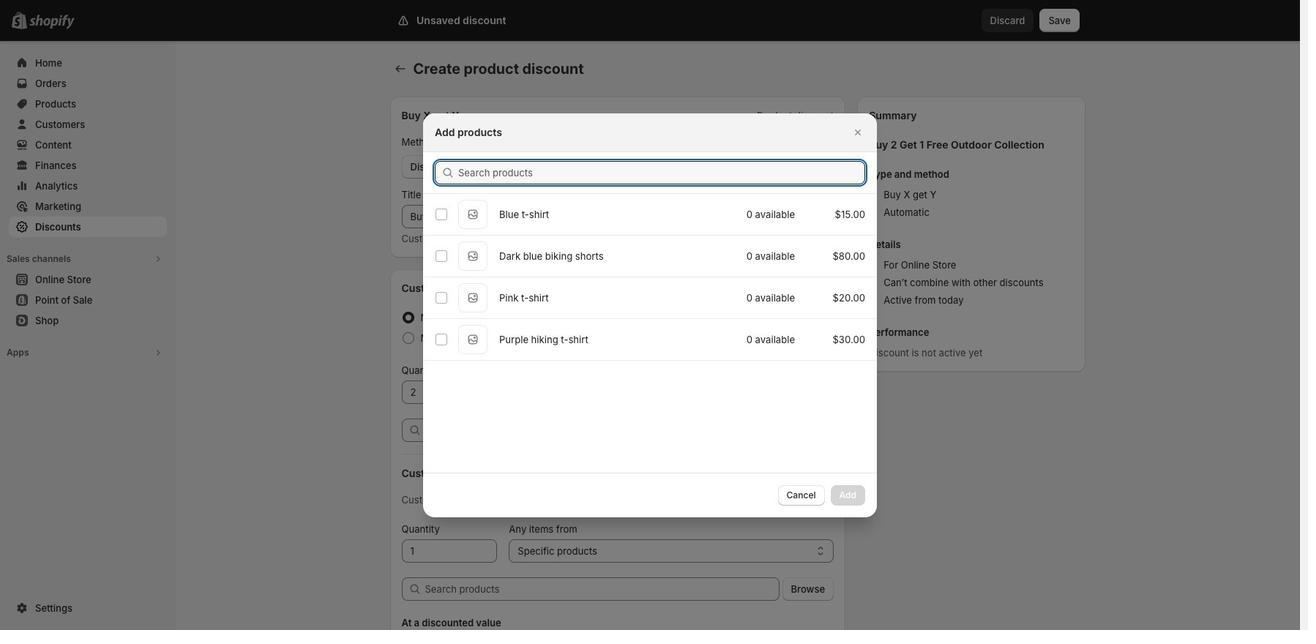 Task type: vqa. For each thing, say whether or not it's contained in the screenshot.
channels.
no



Task type: locate. For each thing, give the bounding box(es) containing it.
dialog
[[0, 113, 1300, 517]]

Search products text field
[[458, 161, 865, 184]]

shopify image
[[29, 15, 75, 29]]



